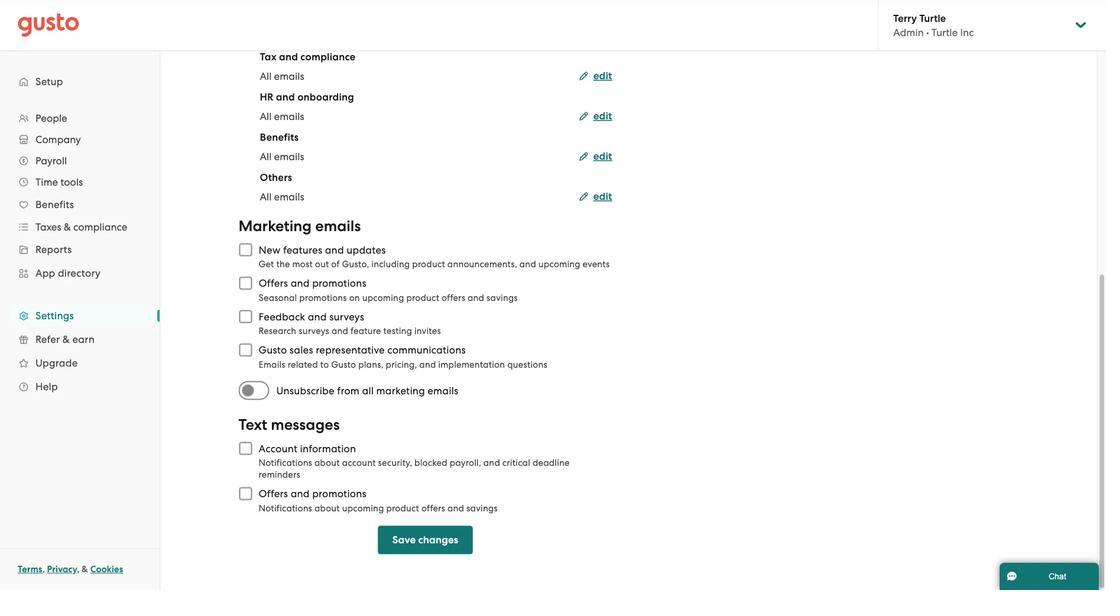 Task type: describe. For each thing, give the bounding box(es) containing it.
emails down the 'implementation'
[[428, 385, 459, 397]]

notifications about account security, blocked payroll, and critical deadline reminders
[[259, 458, 570, 480]]

emails up new features and updates
[[315, 217, 361, 235]]

reports link
[[12, 239, 148, 260]]

pricing,
[[386, 360, 417, 370]]

tax and compliance
[[260, 51, 356, 63]]

settings link
[[12, 305, 148, 326]]

edit button for tax and compliance
[[579, 69, 612, 83]]

2 , from the left
[[77, 564, 79, 575]]

onboarding
[[298, 91, 354, 104]]

gusto sales representative communications
[[259, 345, 466, 356]]

payroll
[[35, 155, 67, 167]]

terms , privacy , & cookies
[[18, 564, 123, 575]]

others
[[260, 172, 292, 184]]

0 vertical spatial product
[[412, 259, 445, 270]]

taxes & compliance
[[35, 221, 127, 233]]

emails for tax and compliance
[[274, 70, 304, 82]]

and down announcements,
[[468, 293, 485, 303]]

Offers and promotions checkbox
[[233, 271, 259, 297]]

app
[[35, 267, 55, 279]]

all for others
[[260, 191, 272, 203]]

terry turtle admin • turtle inc
[[894, 12, 974, 38]]

app directory
[[35, 267, 101, 279]]

new features and updates
[[259, 244, 386, 256]]

deadline
[[533, 458, 570, 468]]

blocked
[[415, 458, 448, 468]]

and down most
[[291, 278, 310, 290]]

new
[[259, 244, 281, 256]]

and up changes
[[448, 503, 464, 514]]

help link
[[12, 376, 148, 397]]

reminders
[[259, 470, 300, 480]]

1 , from the left
[[42, 564, 45, 575]]

app directory link
[[12, 263, 148, 284]]

emails for others
[[274, 191, 304, 203]]

events
[[583, 259, 610, 270]]

plans,
[[359, 360, 384, 370]]

setup link
[[12, 71, 148, 92]]

earn
[[72, 334, 95, 345]]

about for information
[[315, 458, 340, 468]]

New features and updates checkbox
[[233, 237, 259, 263]]

compliance for tax and compliance
[[301, 51, 356, 63]]

marketing emails
[[239, 217, 361, 235]]

and up of
[[325, 244, 344, 256]]

to
[[320, 360, 329, 370]]

save
[[393, 534, 416, 547]]

refer
[[35, 334, 60, 345]]

seasonal
[[259, 293, 297, 303]]

0 vertical spatial offers
[[442, 293, 466, 303]]

marketing
[[377, 385, 425, 397]]

sales
[[290, 345, 313, 356]]

settings
[[35, 310, 74, 322]]

account information
[[259, 443, 356, 455]]

privacy link
[[47, 564, 77, 575]]

emails
[[259, 360, 286, 370]]

1 vertical spatial product
[[407, 293, 440, 303]]

people button
[[12, 108, 148, 129]]

terms
[[18, 564, 42, 575]]

payroll,
[[450, 458, 481, 468]]

time tools button
[[12, 172, 148, 193]]

edit button for others
[[579, 190, 612, 204]]

including
[[372, 259, 410, 270]]

emails for benefits
[[274, 151, 304, 163]]

critical
[[503, 458, 531, 468]]

1 vertical spatial turtle
[[932, 26, 958, 38]]

notifications about upcoming product offers and savings
[[259, 503, 498, 514]]

feature
[[351, 326, 381, 337]]

the
[[276, 259, 290, 270]]

1 vertical spatial upcoming
[[362, 293, 404, 303]]

and down the reminders
[[291, 488, 310, 500]]

& for compliance
[[64, 221, 71, 233]]

edit for hr and onboarding
[[594, 110, 612, 122]]

messages
[[271, 416, 340, 434]]

2 vertical spatial product
[[386, 503, 419, 514]]

cookies
[[90, 564, 123, 575]]

feedback and surveys
[[259, 311, 364, 323]]

account
[[342, 458, 376, 468]]

hr
[[260, 91, 274, 104]]

unsubscribe
[[277, 385, 335, 397]]

and down communications
[[420, 360, 436, 370]]

refer & earn
[[35, 334, 95, 345]]

list containing people
[[0, 108, 160, 399]]

people
[[35, 112, 67, 124]]

announcements,
[[448, 259, 517, 270]]

•
[[927, 26, 930, 38]]

from
[[337, 385, 360, 397]]

on
[[349, 293, 360, 303]]

marketing
[[239, 217, 312, 235]]

all emails for hr and onboarding
[[260, 111, 304, 122]]

out
[[315, 259, 329, 270]]

about for and
[[315, 503, 340, 514]]

most
[[292, 259, 313, 270]]

representative
[[316, 345, 385, 356]]

hr and onboarding
[[260, 91, 354, 104]]

all for benefits
[[260, 151, 272, 163]]

text
[[239, 416, 267, 434]]

save changes button
[[378, 526, 473, 555]]

company
[[35, 134, 81, 146]]

chat
[[1049, 572, 1067, 581]]

questions
[[508, 360, 548, 370]]

updates
[[347, 244, 386, 256]]

emails related to gusto plans, pricing, and implementation questions
[[259, 360, 548, 370]]

0 vertical spatial benefits
[[260, 132, 299, 144]]



Task type: vqa. For each thing, say whether or not it's contained in the screenshot.
can to the middle
no



Task type: locate. For each thing, give the bounding box(es) containing it.
research
[[259, 326, 297, 337]]

4 all from the top
[[260, 191, 272, 203]]

all emails
[[260, 70, 304, 82], [260, 111, 304, 122], [260, 151, 304, 163], [260, 191, 304, 203]]

and right tax
[[279, 51, 298, 63]]

emails
[[274, 70, 304, 82], [274, 111, 304, 122], [274, 151, 304, 163], [274, 191, 304, 203], [315, 217, 361, 235], [428, 385, 459, 397]]

savings
[[487, 293, 518, 303], [467, 503, 498, 514]]

notifications up the reminders
[[259, 458, 312, 468]]

3 edit from the top
[[594, 151, 612, 163]]

product
[[412, 259, 445, 270], [407, 293, 440, 303], [386, 503, 419, 514]]

emails down hr and onboarding
[[274, 111, 304, 122]]

1 vertical spatial offers and promotions
[[259, 488, 367, 500]]

and right announcements,
[[520, 259, 536, 270]]

2 vertical spatial promotions
[[312, 488, 367, 500]]

1 vertical spatial offers
[[422, 503, 445, 514]]

benefits
[[260, 132, 299, 144], [35, 199, 74, 211]]

1 horizontal spatial ,
[[77, 564, 79, 575]]

0 vertical spatial savings
[[487, 293, 518, 303]]

about
[[315, 458, 340, 468], [315, 503, 340, 514]]

surveys up "research surveys and feature testing invites"
[[330, 311, 364, 323]]

product up the invites
[[407, 293, 440, 303]]

1 about from the top
[[315, 458, 340, 468]]

and inside 'notifications about account security, blocked payroll, and critical deadline reminders'
[[484, 458, 500, 468]]

, left the privacy
[[42, 564, 45, 575]]

1 vertical spatial notifications
[[259, 503, 312, 514]]

offers and promotions for emails
[[259, 278, 367, 290]]

2 offers and promotions from the top
[[259, 488, 367, 500]]

& right taxes
[[64, 221, 71, 233]]

offers and promotions for messages
[[259, 488, 367, 500]]

1 horizontal spatial compliance
[[301, 51, 356, 63]]

promotions for marketing emails
[[312, 278, 367, 290]]

feedback
[[259, 311, 305, 323]]

1 notifications from the top
[[259, 458, 312, 468]]

, left cookies button at the bottom of page
[[77, 564, 79, 575]]

edit button for benefits
[[579, 150, 612, 164]]

research surveys and feature testing invites
[[259, 326, 441, 337]]

all for tax and compliance
[[260, 70, 272, 82]]

0 horizontal spatial ,
[[42, 564, 45, 575]]

terms link
[[18, 564, 42, 575]]

2 offers from the top
[[259, 488, 288, 500]]

1 vertical spatial benefits
[[35, 199, 74, 211]]

edit for others
[[594, 191, 612, 203]]

2 edit button from the top
[[579, 109, 612, 124]]

tax
[[260, 51, 277, 63]]

& inside dropdown button
[[64, 221, 71, 233]]

all
[[260, 70, 272, 82], [260, 111, 272, 122], [260, 151, 272, 163], [260, 191, 272, 203]]

notifications
[[259, 458, 312, 468], [259, 503, 312, 514]]

& left cookies at the bottom left of page
[[82, 564, 88, 575]]

implementation
[[438, 360, 505, 370]]

0 horizontal spatial compliance
[[73, 221, 127, 233]]

all emails down hr
[[260, 111, 304, 122]]

invites
[[415, 326, 441, 337]]

benefits down 'time tools'
[[35, 199, 74, 211]]

2 notifications from the top
[[259, 503, 312, 514]]

1 offers from the top
[[259, 278, 288, 290]]

edit for tax and compliance
[[594, 70, 612, 82]]

all emails for benefits
[[260, 151, 304, 163]]

edit button for hr and onboarding
[[579, 109, 612, 124]]

offers and promotions down "out"
[[259, 278, 367, 290]]

compliance up reports link
[[73, 221, 127, 233]]

offers down get the most out of gusto, including product announcements, and upcoming events
[[442, 293, 466, 303]]

all up others
[[260, 151, 272, 163]]

upgrade
[[35, 357, 78, 369]]

home image
[[18, 13, 79, 37]]

4 edit button from the top
[[579, 190, 612, 204]]

1 vertical spatial &
[[63, 334, 70, 345]]

save changes
[[393, 534, 459, 547]]

testing
[[384, 326, 412, 337]]

1 vertical spatial about
[[315, 503, 340, 514]]

Unsubscribe from all marketing emails checkbox
[[239, 378, 277, 404]]

all emails up others
[[260, 151, 304, 163]]

4 edit from the top
[[594, 191, 612, 203]]

turtle
[[920, 12, 946, 24], [932, 26, 958, 38]]

upcoming left events
[[539, 259, 581, 270]]

and right hr
[[276, 91, 295, 104]]

emails down others
[[274, 191, 304, 203]]

offers for text
[[259, 488, 288, 500]]

all emails down tax
[[260, 70, 304, 82]]

Account information checkbox
[[233, 436, 259, 462]]

all emails for tax and compliance
[[260, 70, 304, 82]]

3 all from the top
[[260, 151, 272, 163]]

0 vertical spatial compliance
[[301, 51, 356, 63]]

0 horizontal spatial benefits
[[35, 199, 74, 211]]

all emails for others
[[260, 191, 304, 203]]

admin
[[894, 26, 924, 38]]

promotions up feedback and surveys
[[299, 293, 347, 303]]

1 all from the top
[[260, 70, 272, 82]]

benefits up others
[[260, 132, 299, 144]]

security,
[[378, 458, 412, 468]]

2 edit from the top
[[594, 110, 612, 122]]

get the most out of gusto, including product announcements, and upcoming events
[[259, 259, 610, 270]]

0 vertical spatial offers
[[259, 278, 288, 290]]

surveys down feedback and surveys
[[299, 326, 329, 337]]

taxes
[[35, 221, 61, 233]]

offers
[[259, 278, 288, 290], [259, 488, 288, 500]]

1 vertical spatial compliance
[[73, 221, 127, 233]]

all
[[362, 385, 374, 397]]

all down hr
[[260, 111, 272, 122]]

notifications for offers
[[259, 503, 312, 514]]

gusto navigation element
[[0, 51, 160, 418]]

information
[[300, 443, 356, 455]]

1 vertical spatial promotions
[[299, 293, 347, 303]]

1 edit from the top
[[594, 70, 612, 82]]

list
[[0, 108, 160, 399]]

features
[[283, 244, 323, 256]]

notifications down the reminders
[[259, 503, 312, 514]]

3 all emails from the top
[[260, 151, 304, 163]]

2 all from the top
[[260, 111, 272, 122]]

upcoming down account
[[342, 503, 384, 514]]

,
[[42, 564, 45, 575], [77, 564, 79, 575]]

cookies button
[[90, 562, 123, 577]]

help
[[35, 381, 58, 393]]

0 vertical spatial offers and promotions
[[259, 278, 367, 290]]

&
[[64, 221, 71, 233], [63, 334, 70, 345], [82, 564, 88, 575]]

product up save
[[386, 503, 419, 514]]

compliance inside dropdown button
[[73, 221, 127, 233]]

compliance
[[301, 51, 356, 63], [73, 221, 127, 233]]

of
[[331, 259, 340, 270]]

time
[[35, 176, 58, 188]]

offers up changes
[[422, 503, 445, 514]]

all emails down others
[[260, 191, 304, 203]]

3 edit button from the top
[[579, 150, 612, 164]]

all for hr and onboarding
[[260, 111, 272, 122]]

compliance for taxes & compliance
[[73, 221, 127, 233]]

benefits inside benefits link
[[35, 199, 74, 211]]

inc
[[961, 26, 974, 38]]

0 vertical spatial &
[[64, 221, 71, 233]]

1 vertical spatial offers
[[259, 488, 288, 500]]

1 vertical spatial surveys
[[299, 326, 329, 337]]

offers for marketing
[[259, 278, 288, 290]]

emails for hr and onboarding
[[274, 111, 304, 122]]

Offers and promotions checkbox
[[233, 481, 259, 507]]

edit button
[[579, 69, 612, 83], [579, 109, 612, 124], [579, 150, 612, 164], [579, 190, 612, 204]]

offers up seasonal
[[259, 278, 288, 290]]

communications
[[388, 345, 466, 356]]

upcoming right on at the left
[[362, 293, 404, 303]]

all down others
[[260, 191, 272, 203]]

and left critical
[[484, 458, 500, 468]]

1 all emails from the top
[[260, 70, 304, 82]]

1 offers and promotions from the top
[[259, 278, 367, 290]]

0 vertical spatial notifications
[[259, 458, 312, 468]]

gusto,
[[342, 259, 369, 270]]

gusto
[[259, 345, 287, 356], [331, 360, 356, 370]]

4 all emails from the top
[[260, 191, 304, 203]]

0 vertical spatial upcoming
[[539, 259, 581, 270]]

savings down announcements,
[[487, 293, 518, 303]]

1 edit button from the top
[[579, 69, 612, 83]]

1 vertical spatial savings
[[467, 503, 498, 514]]

directory
[[58, 267, 101, 279]]

related
[[288, 360, 318, 370]]

0 horizontal spatial gusto
[[259, 345, 287, 356]]

0 vertical spatial promotions
[[312, 278, 367, 290]]

emails up others
[[274, 151, 304, 163]]

promotions for text messages
[[312, 488, 367, 500]]

gusto down representative
[[331, 360, 356, 370]]

offers down the reminders
[[259, 488, 288, 500]]

Gusto sales representative communications checkbox
[[233, 337, 259, 363]]

promotions down account
[[312, 488, 367, 500]]

all down tax
[[260, 70, 272, 82]]

1 vertical spatial gusto
[[331, 360, 356, 370]]

notifications for account
[[259, 458, 312, 468]]

surveys
[[330, 311, 364, 323], [299, 326, 329, 337]]

1 horizontal spatial gusto
[[331, 360, 356, 370]]

compliance up onboarding
[[301, 51, 356, 63]]

upcoming
[[539, 259, 581, 270], [362, 293, 404, 303], [342, 503, 384, 514]]

offers and promotions down the reminders
[[259, 488, 367, 500]]

refer & earn link
[[12, 329, 148, 350]]

2 all emails from the top
[[260, 111, 304, 122]]

& for earn
[[63, 334, 70, 345]]

changes
[[418, 534, 459, 547]]

text messages
[[239, 416, 340, 434]]

savings down payroll,
[[467, 503, 498, 514]]

and right feedback
[[308, 311, 327, 323]]

2 about from the top
[[315, 503, 340, 514]]

setup
[[35, 76, 63, 88]]

1 horizontal spatial benefits
[[260, 132, 299, 144]]

chat button
[[1000, 563, 1100, 590]]

about inside 'notifications about account security, blocked payroll, and critical deadline reminders'
[[315, 458, 340, 468]]

benefits link
[[12, 194, 148, 215]]

promotions
[[312, 278, 367, 290], [299, 293, 347, 303], [312, 488, 367, 500]]

gusto up emails
[[259, 345, 287, 356]]

2 vertical spatial upcoming
[[342, 503, 384, 514]]

Feedback and surveys checkbox
[[233, 304, 259, 330]]

turtle up the •
[[920, 12, 946, 24]]

account
[[259, 443, 298, 455]]

payroll button
[[12, 150, 148, 172]]

0 vertical spatial gusto
[[259, 345, 287, 356]]

notifications inside 'notifications about account security, blocked payroll, and critical deadline reminders'
[[259, 458, 312, 468]]

product right including
[[412, 259, 445, 270]]

& left earn
[[63, 334, 70, 345]]

2 vertical spatial &
[[82, 564, 88, 575]]

0 vertical spatial about
[[315, 458, 340, 468]]

0 vertical spatial surveys
[[330, 311, 364, 323]]

get
[[259, 259, 274, 270]]

turtle right the •
[[932, 26, 958, 38]]

edit for benefits
[[594, 151, 612, 163]]

seasonal promotions on upcoming product offers and savings
[[259, 293, 518, 303]]

terry
[[894, 12, 917, 24]]

promotions down of
[[312, 278, 367, 290]]

and up representative
[[332, 326, 348, 337]]

reports
[[35, 244, 72, 256]]

emails down "tax and compliance" in the left top of the page
[[274, 70, 304, 82]]

0 vertical spatial turtle
[[920, 12, 946, 24]]

company button
[[12, 129, 148, 150]]



